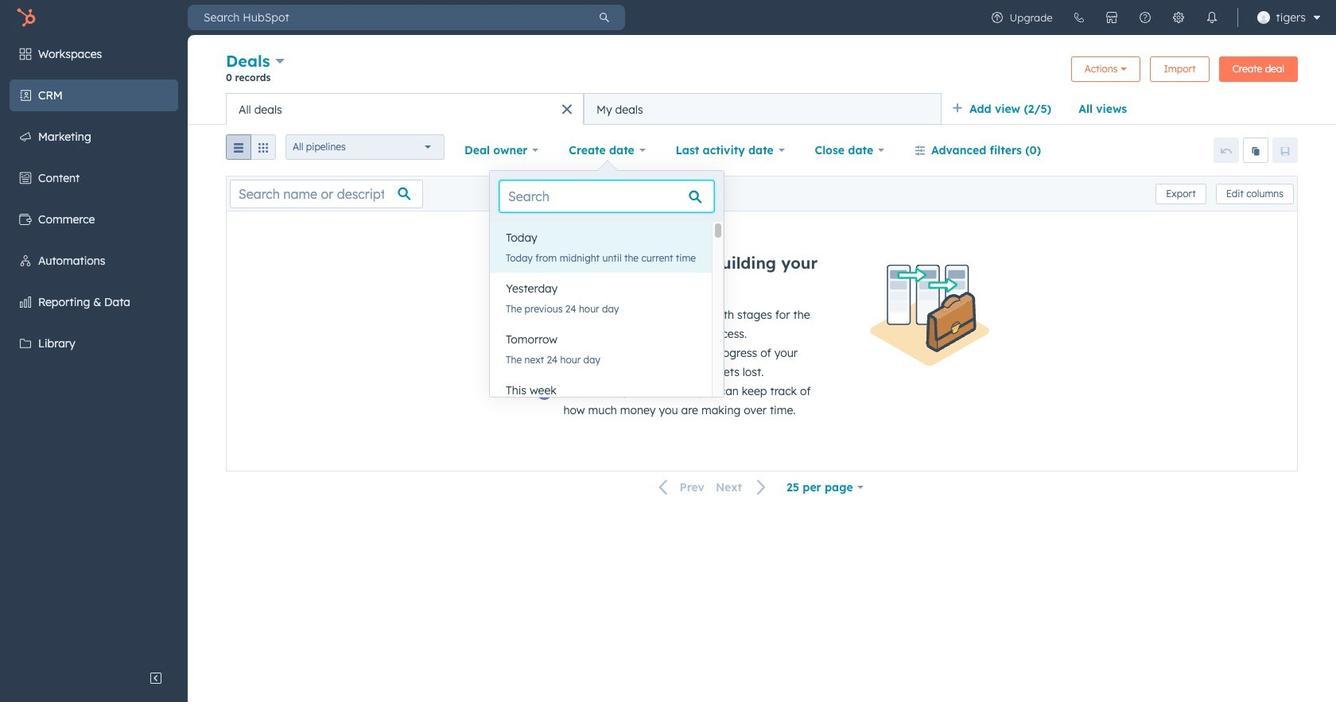 Task type: locate. For each thing, give the bounding box(es) containing it.
marketplaces image
[[1106, 11, 1118, 24]]

pagination navigation
[[650, 477, 777, 498]]

Search search field
[[500, 181, 715, 212]]

howard n/a image
[[1258, 11, 1270, 24]]

menu
[[981, 0, 1327, 35], [0, 35, 188, 663]]

0 horizontal spatial menu
[[0, 35, 188, 663]]

group
[[226, 134, 276, 166]]

1 horizontal spatial menu
[[981, 0, 1327, 35]]

banner
[[226, 49, 1298, 93]]

list box
[[490, 222, 724, 426]]



Task type: describe. For each thing, give the bounding box(es) containing it.
notifications image
[[1206, 11, 1219, 24]]

Search HubSpot search field
[[188, 5, 584, 30]]

settings image
[[1172, 11, 1185, 24]]

Search name or description search field
[[230, 179, 423, 208]]

help image
[[1139, 11, 1152, 24]]



Task type: vqa. For each thing, say whether or not it's contained in the screenshot.
the Next button at the bottom right
no



